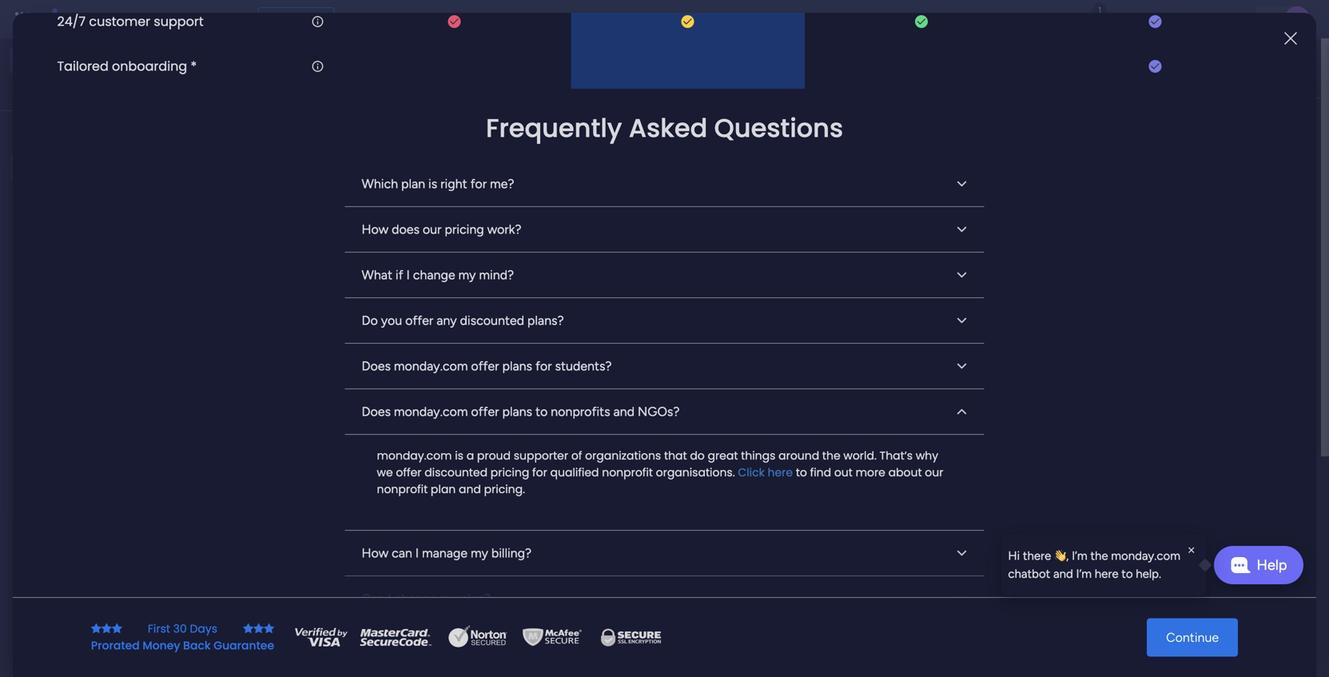 Task type: locate. For each thing, give the bounding box(es) containing it.
greg robinson image
[[1285, 6, 1310, 32]]

1 horizontal spatial lottie animation image
[[613, 38, 1063, 99]]

offer
[[405, 313, 434, 328], [471, 359, 499, 374], [471, 404, 499, 419], [396, 465, 422, 481]]

and inside the hi there 👋,  i'm the monday.com chatbot and i'm here to help.
[[1054, 567, 1074, 581]]

0 horizontal spatial the
[[823, 448, 841, 464]]

i for manage
[[416, 546, 419, 561]]

1 vertical spatial management
[[314, 618, 380, 632]]

0 vertical spatial management
[[161, 10, 248, 28]]

0 vertical spatial here
[[726, 290, 751, 305]]

greg!
[[303, 52, 332, 66]]

a
[[467, 448, 474, 464]]

management up *
[[161, 10, 248, 28]]

star image
[[243, 623, 254, 634], [254, 623, 264, 634], [264, 623, 274, 634]]

0 vertical spatial plan
[[401, 176, 425, 192]]

to left 'help.'
[[1122, 567, 1133, 581]]

me?
[[490, 176, 514, 192]]

1 vertical spatial plans
[[503, 359, 533, 374]]

see plans button
[[258, 7, 335, 31]]

right
[[441, 176, 467, 192]]

and
[[467, 69, 488, 84], [641, 290, 662, 305], [614, 404, 635, 419], [459, 482, 481, 497], [1054, 567, 1074, 581]]

pricing left work?
[[445, 222, 484, 237]]

good evening, greg! quickly access your recent boards, inbox and workspaces
[[228, 52, 560, 84]]

monday.com inside the hi there 👋,  i'm the monday.com chatbot and i'm here to help.
[[1112, 549, 1181, 563]]

templates
[[1180, 522, 1237, 537]]

1 does from the top
[[362, 359, 391, 374]]

offer down do you offer any discounted plans? at the left top
[[471, 359, 499, 374]]

pricing
[[445, 222, 484, 237], [491, 465, 530, 481]]

chatbot
[[1009, 567, 1051, 581]]

2 vertical spatial for
[[532, 465, 548, 481]]

1 horizontal spatial nonprofit
[[602, 465, 653, 481]]

quickly
[[228, 69, 271, 84]]

0 vertical spatial to
[[536, 404, 548, 419]]

workspace
[[419, 618, 473, 632]]

0 horizontal spatial is
[[429, 176, 438, 192]]

1 horizontal spatial is
[[455, 448, 464, 464]]

offer left any
[[405, 313, 434, 328]]

lottie animation element
[[613, 38, 1063, 99], [0, 516, 204, 677]]

i right "can"
[[416, 546, 419, 561]]

0 vertical spatial how
[[362, 222, 389, 237]]

for for plans
[[536, 359, 552, 374]]

more
[[856, 465, 886, 481]]

for inside monday.com is a proud supporter of organizations that do great things around the world. that's why we offer discounted pricing for qualified nonprofit organisations.
[[532, 465, 548, 481]]

0 vertical spatial discounted
[[460, 313, 524, 328]]

prorated money back guarantee
[[91, 638, 274, 654]]

monday.com down any
[[394, 359, 468, 374]]

nonprofit down "we"
[[377, 482, 428, 497]]

for left students?
[[536, 359, 552, 374]]

pricing up pricing. on the bottom of the page
[[491, 465, 530, 481]]

work right "monday"
[[129, 10, 158, 28]]

dialog
[[1002, 534, 1206, 596]]

help
[[1257, 556, 1288, 574]]

my
[[459, 268, 476, 283], [471, 546, 488, 561]]

find
[[810, 465, 832, 481]]

support
[[154, 12, 204, 30]]

1 horizontal spatial the
[[1091, 549, 1109, 563]]

work right component icon
[[287, 618, 311, 632]]

discounted
[[460, 313, 524, 328], [425, 465, 488, 481]]

discounted inside monday.com is a proud supporter of organizations that do great things around the world. that's why we offer discounted pricing for qualified nonprofit organisations.
[[425, 465, 488, 481]]

frequently asked questions
[[486, 110, 844, 146]]

monday.com up a
[[394, 404, 468, 419]]

2 star image from the left
[[101, 623, 112, 634]]

1 star image from the left
[[91, 623, 101, 634]]

1 vertical spatial plan
[[431, 482, 456, 497]]

monday.com up 'help.'
[[1112, 549, 1181, 563]]

1 vertical spatial i
[[416, 546, 419, 561]]

and inside good evening, greg! quickly access your recent boards, inbox and workspaces
[[467, 69, 488, 84]]

2 horizontal spatial to
[[1122, 567, 1133, 581]]

ngos?
[[638, 404, 680, 419]]

0 horizontal spatial here
[[726, 290, 751, 305]]

organisations.
[[656, 465, 735, 481]]

search everything image
[[1190, 11, 1206, 27]]

1 vertical spatial discounted
[[425, 465, 488, 481]]

0 horizontal spatial management
[[161, 10, 248, 28]]

does monday.com offer plans for students? button
[[345, 344, 985, 389]]

2 vertical spatial to
[[1122, 567, 1133, 581]]

0 vertical spatial pricing
[[445, 222, 484, 237]]

continue
[[1167, 630, 1219, 645]]

star image
[[91, 623, 101, 634], [101, 623, 112, 634], [112, 623, 122, 634]]

does monday.com offer plans to nonprofits and ngos? button
[[345, 389, 985, 435]]

discounted down a
[[425, 465, 488, 481]]

is left a
[[455, 448, 464, 464]]

monday
[[71, 10, 126, 28]]

offer for for
[[471, 359, 499, 374]]

to inside the hi there 👋,  i'm the monday.com chatbot and i'm here to help.
[[1122, 567, 1133, 581]]

my for mind?
[[459, 268, 476, 283]]

getting started element
[[1066, 603, 1306, 667]]

and inside dropdown button
[[614, 404, 635, 419]]

&
[[1101, 573, 1109, 588]]

0 vertical spatial work
[[129, 10, 158, 28]]

show all
[[616, 391, 658, 405]]

the up &
[[1091, 549, 1109, 563]]

1 vertical spatial nonprofit
[[377, 482, 428, 497]]

management down project management
[[314, 618, 380, 632]]

1 vertical spatial work
[[287, 618, 311, 632]]

list box
[[0, 187, 204, 433]]

offer for to
[[471, 404, 499, 419]]

0 vertical spatial lottie animation element
[[613, 38, 1063, 99]]

which
[[362, 176, 398, 192]]

2 vertical spatial plans
[[503, 404, 533, 419]]

and down 👋,
[[1054, 567, 1074, 581]]

monday.com up "we"
[[377, 448, 452, 464]]

work
[[129, 10, 158, 28], [287, 618, 311, 632]]

1 vertical spatial here
[[768, 465, 793, 481]]

does up visited
[[362, 404, 391, 419]]

plan right which
[[401, 176, 425, 192]]

great
[[708, 448, 738, 464]]

plan left pricing. on the bottom of the page
[[431, 482, 456, 497]]

the inside monday.com is a proud supporter of organizations that do great things around the world. that's why we offer discounted pricing for qualified nonprofit organisations.
[[823, 448, 841, 464]]

to left "nonprofits"
[[536, 404, 548, 419]]

1 how from the top
[[362, 222, 389, 237]]

onboarding
[[112, 57, 187, 75]]

change
[[413, 268, 455, 283]]

0 vertical spatial the
[[823, 448, 841, 464]]

how left "can"
[[362, 546, 389, 561]]

tailored
[[57, 57, 109, 75]]

good
[[228, 52, 256, 66]]

0 vertical spatial is
[[429, 176, 438, 192]]

1 horizontal spatial lottie animation element
[[613, 38, 1063, 99]]

0 vertical spatial my
[[459, 268, 476, 283]]

is inside dropdown button
[[429, 176, 438, 192]]

star image left component icon
[[254, 623, 264, 634]]

is
[[429, 176, 438, 192], [455, 448, 464, 464]]

0 horizontal spatial our
[[423, 222, 442, 237]]

1 vertical spatial is
[[455, 448, 464, 464]]

plan inside to find out more about our nonprofit plan and pricing.
[[431, 482, 456, 497]]

1 horizontal spatial learn
[[1129, 638, 1157, 651]]

dialog containing hi there 👋,  i'm the monday.com
[[1002, 534, 1206, 596]]

visited
[[332, 431, 376, 448]]

work management > main workspace
[[287, 618, 473, 632]]

1 horizontal spatial i
[[416, 546, 419, 561]]

0 vertical spatial learn
[[1066, 573, 1098, 588]]

1 vertical spatial learn
[[1129, 638, 1157, 651]]

monday marketplace image
[[1151, 11, 1167, 27]]

plans right see
[[301, 12, 328, 26]]

our right does
[[423, 222, 442, 237]]

track personal tasks and reminders here
[[523, 290, 751, 305]]

option
[[10, 75, 194, 101], [0, 189, 204, 192]]

and down a
[[459, 482, 481, 497]]

to down 'around' on the right
[[796, 465, 807, 481]]

0 vertical spatial does
[[362, 359, 391, 374]]

how inside how does our pricing work? dropdown button
[[362, 222, 389, 237]]

discounted right any
[[460, 313, 524, 328]]

0 horizontal spatial to
[[536, 404, 548, 419]]

click here link
[[738, 465, 793, 481]]

update feed image
[[1081, 11, 1097, 27]]

my left mind? at the left top of page
[[459, 268, 476, 283]]

plans up proud
[[503, 404, 533, 419]]

1 horizontal spatial to
[[796, 465, 807, 481]]

0 vertical spatial our
[[423, 222, 442, 237]]

i'm right 👋,
[[1072, 549, 1088, 563]]

0 vertical spatial lottie animation image
[[613, 38, 1063, 99]]

tailored onboarding *
[[57, 57, 197, 75]]

our down why
[[925, 465, 944, 481]]

money
[[143, 638, 180, 654]]

ssl encrypted image
[[591, 626, 671, 650]]

you
[[381, 313, 402, 328]]

is inside monday.com is a proud supporter of organizations that do great things around the world. that's why we offer discounted pricing for qualified nonprofit organisations.
[[455, 448, 464, 464]]

i right if
[[407, 268, 410, 283]]

first 30 days
[[148, 621, 218, 637]]

access
[[274, 69, 314, 84]]

0 vertical spatial for
[[471, 176, 487, 192]]

0 vertical spatial plans
[[301, 12, 328, 26]]

and right inbox
[[467, 69, 488, 84]]

1 vertical spatial pricing
[[491, 465, 530, 481]]

1 vertical spatial my
[[471, 546, 488, 561]]

here down 'around' on the right
[[768, 465, 793, 481]]

star image down public board icon
[[264, 623, 274, 634]]

what if i change my mind?
[[362, 268, 514, 283]]

1 vertical spatial to
[[796, 465, 807, 481]]

learn left &
[[1066, 573, 1098, 588]]

get
[[1112, 573, 1132, 588]]

management
[[161, 10, 248, 28], [314, 618, 380, 632]]

to inside to find out more about our nonprofit plan and pricing.
[[796, 465, 807, 481]]

for down supporter
[[532, 465, 548, 481]]

for left me?
[[471, 176, 487, 192]]

my left billing?
[[471, 546, 488, 561]]

explore
[[1134, 522, 1177, 537]]

0 horizontal spatial nonprofit
[[377, 482, 428, 497]]

monday.com down started
[[1183, 638, 1248, 651]]

2 vertical spatial here
[[1095, 567, 1119, 581]]

here left 'help.'
[[1095, 567, 1119, 581]]

does for does monday.com offer plans for students?
[[362, 359, 391, 374]]

monday.com inside getting started learn how monday.com works
[[1183, 638, 1248, 651]]

here right reminders
[[726, 290, 751, 305]]

2 does from the top
[[362, 404, 391, 419]]

1 vertical spatial does
[[362, 404, 391, 419]]

works
[[1251, 638, 1281, 651]]

0 horizontal spatial i
[[407, 268, 410, 283]]

nonprofit down organizations on the bottom left
[[602, 465, 653, 481]]

star image up the guarantee
[[243, 623, 254, 634]]

main
[[393, 618, 417, 632]]

0 vertical spatial nonprofit
[[602, 465, 653, 481]]

does down do
[[362, 359, 391, 374]]

does
[[362, 359, 391, 374], [362, 404, 391, 419]]

home
[[35, 54, 66, 68]]

to find out more about our nonprofit plan and pricing.
[[377, 465, 944, 497]]

here inside the hi there 👋,  i'm the monday.com chatbot and i'm here to help.
[[1095, 567, 1119, 581]]

the up "find" in the bottom of the page
[[823, 448, 841, 464]]

0 horizontal spatial lottie animation image
[[0, 516, 204, 677]]

1 vertical spatial the
[[1091, 549, 1109, 563]]

lottie animation image
[[613, 38, 1063, 99], [0, 516, 204, 677]]

1 vertical spatial option
[[0, 189, 204, 192]]

1 horizontal spatial pricing
[[491, 465, 530, 481]]

i'm left &
[[1077, 567, 1092, 581]]

and left all
[[614, 404, 635, 419]]

1 vertical spatial our
[[925, 465, 944, 481]]

1 horizontal spatial our
[[925, 465, 944, 481]]

1 vertical spatial how
[[362, 546, 389, 561]]

our inside how does our pricing work? dropdown button
[[423, 222, 442, 237]]

inspired
[[1135, 573, 1181, 588]]

1 horizontal spatial plan
[[431, 482, 456, 497]]

0 vertical spatial i
[[407, 268, 410, 283]]

2 horizontal spatial here
[[1095, 567, 1119, 581]]

plans up does monday.com offer plans to nonprofits and ngos?
[[503, 359, 533, 374]]

and inside to find out more about our nonprofit plan and pricing.
[[459, 482, 481, 497]]

offer up proud
[[471, 404, 499, 419]]

learn down getting
[[1129, 638, 1157, 651]]

1 horizontal spatial here
[[768, 465, 793, 481]]

nonprofit
[[602, 465, 653, 481], [377, 482, 428, 497]]

1 vertical spatial lottie animation image
[[0, 516, 204, 677]]

how
[[362, 222, 389, 237], [362, 546, 389, 561]]

evening,
[[259, 52, 301, 66]]

customer
[[89, 12, 150, 30]]

here
[[726, 290, 751, 305], [768, 465, 793, 481], [1095, 567, 1119, 581]]

do
[[362, 313, 378, 328]]

i
[[407, 268, 410, 283], [416, 546, 419, 561]]

inbox
[[432, 69, 464, 84]]

1 vertical spatial lottie animation element
[[0, 516, 204, 677]]

how inside how can i manage my billing? dropdown button
[[362, 546, 389, 561]]

nonprofits
[[551, 404, 610, 419]]

2 how from the top
[[362, 546, 389, 561]]

for
[[471, 176, 487, 192], [536, 359, 552, 374], [532, 465, 548, 481]]

1 vertical spatial for
[[536, 359, 552, 374]]

manage
[[422, 546, 468, 561]]

click here
[[738, 465, 793, 481]]

0 horizontal spatial pricing
[[445, 222, 484, 237]]

0 horizontal spatial plan
[[401, 176, 425, 192]]

is left the right
[[429, 176, 438, 192]]

started
[[1171, 619, 1208, 633]]

select product image
[[14, 11, 30, 27]]

monday.com
[[394, 359, 468, 374], [394, 404, 468, 419], [377, 448, 452, 464], [1112, 549, 1181, 563], [1183, 638, 1248, 651]]

management
[[336, 592, 413, 608]]

offer right "we"
[[396, 465, 422, 481]]

how left does
[[362, 222, 389, 237]]

24/7
[[57, 12, 86, 30]]

1 vertical spatial i'm
[[1077, 567, 1092, 581]]



Task type: describe. For each thing, give the bounding box(es) containing it.
does for does monday.com offer plans to nonprofits and ngos?
[[362, 404, 391, 419]]

out
[[835, 465, 853, 481]]

track
[[523, 290, 554, 305]]

pricing inside monday.com is a proud supporter of organizations that do great things around the world. that's why we offer discounted pricing for qualified nonprofit organisations.
[[491, 465, 530, 481]]

👋,
[[1055, 549, 1069, 563]]

do you offer any discounted plans?
[[362, 313, 564, 328]]

first
[[148, 621, 170, 637]]

prorated
[[91, 638, 140, 654]]

1 star image from the left
[[243, 623, 254, 634]]

back
[[183, 638, 211, 654]]

home link
[[10, 48, 194, 74]]

discounted inside dropdown button
[[460, 313, 524, 328]]

see
[[280, 12, 299, 26]]

monday.com is a proud supporter of organizations that do great things around the world. that's why we offer discounted pricing for qualified nonprofit organisations.
[[377, 448, 939, 481]]

recent
[[346, 69, 383, 84]]

what
[[362, 268, 393, 283]]

invite members image
[[1116, 11, 1132, 27]]

questions
[[714, 110, 844, 146]]

any
[[437, 313, 457, 328]]

3 star image from the left
[[264, 623, 274, 634]]

frequently
[[486, 110, 622, 146]]

24/7 customer support
[[57, 12, 204, 30]]

give
[[1097, 61, 1122, 75]]

0 horizontal spatial lottie animation element
[[0, 516, 204, 677]]

organizations
[[585, 448, 661, 464]]

getting
[[1129, 619, 1168, 633]]

project management
[[290, 592, 413, 608]]

getting started learn how monday.com works
[[1129, 619, 1281, 651]]

work?
[[487, 222, 522, 237]]

boards,
[[386, 69, 429, 84]]

chat bot icon image
[[1231, 557, 1251, 573]]

and right "tasks"
[[641, 290, 662, 305]]

recently
[[269, 431, 328, 448]]

days
[[190, 621, 218, 637]]

2 star image from the left
[[254, 623, 264, 634]]

to inside dropdown button
[[536, 404, 548, 419]]

norton secured image
[[442, 626, 514, 650]]

billing?
[[492, 546, 532, 561]]

for for right
[[471, 176, 487, 192]]

click
[[738, 465, 765, 481]]

how for how can i manage my billing?
[[362, 546, 389, 561]]

nonprofit inside to find out more about our nonprofit plan and pricing.
[[377, 482, 428, 497]]

notifications image
[[1046, 11, 1062, 27]]

all
[[647, 391, 658, 405]]

>
[[383, 618, 390, 632]]

lottie animation image for leftmost lottie animation element
[[0, 516, 204, 677]]

plans for does monday.com offer plans to nonprofits and ngos?
[[503, 404, 533, 419]]

component image
[[267, 616, 281, 631]]

plans for does monday.com offer plans for students?
[[503, 359, 533, 374]]

hi
[[1009, 549, 1020, 563]]

learn inside getting started learn how monday.com works
[[1129, 638, 1157, 651]]

about
[[889, 465, 922, 481]]

personal
[[557, 290, 606, 305]]

verified by visa image
[[293, 626, 349, 650]]

how can i manage my billing?
[[362, 546, 532, 561]]

help image
[[1226, 11, 1242, 27]]

lottie animation image for lottie animation element to the right
[[613, 38, 1063, 99]]

does
[[392, 222, 420, 237]]

that's
[[880, 448, 913, 464]]

there
[[1023, 549, 1052, 563]]

give feedback
[[1097, 61, 1175, 75]]

things
[[741, 448, 776, 464]]

mcafee secure image
[[521, 626, 585, 650]]

reminders
[[666, 290, 723, 305]]

plans inside button
[[301, 12, 328, 26]]

i for change
[[407, 268, 410, 283]]

how does our pricing work?
[[362, 222, 522, 237]]

offer inside monday.com is a proud supporter of organizations that do great things around the world. that's why we offer discounted pricing for qualified nonprofit organisations.
[[396, 465, 422, 481]]

1 image
[[1093, 1, 1107, 19]]

how for how does our pricing work?
[[362, 222, 389, 237]]

tasks
[[609, 290, 638, 305]]

continue button
[[1147, 618, 1239, 657]]

the inside the hi there 👋,  i'm the monday.com chatbot and i'm here to help.
[[1091, 549, 1109, 563]]

nonprofit inside monday.com is a proud supporter of organizations that do great things around the world. that's why we offer discounted pricing for qualified nonprofit organisations.
[[602, 465, 653, 481]]

show all button
[[610, 385, 664, 411]]

0 vertical spatial i'm
[[1072, 549, 1088, 563]]

offer for discounted
[[405, 313, 434, 328]]

can
[[392, 546, 412, 561]]

explore templates
[[1134, 522, 1237, 537]]

our inside to find out more about our nonprofit plan and pricing.
[[925, 465, 944, 481]]

0 horizontal spatial learn
[[1066, 573, 1098, 588]]

why
[[916, 448, 939, 464]]

plan inside dropdown button
[[401, 176, 425, 192]]

explore templates button
[[1075, 513, 1296, 545]]

how does our pricing work? button
[[345, 207, 985, 252]]

3 star image from the left
[[112, 623, 122, 634]]

do
[[690, 448, 705, 464]]

does monday.com offer plans to nonprofits and ngos?
[[362, 404, 680, 419]]

if
[[396, 268, 403, 283]]

mind?
[[479, 268, 514, 283]]

0 vertical spatial option
[[10, 75, 194, 101]]

1 horizontal spatial work
[[287, 618, 311, 632]]

qualified
[[551, 465, 599, 481]]

world.
[[844, 448, 877, 464]]

how can i manage my billing? button
[[345, 531, 985, 576]]

monday work management
[[71, 10, 248, 28]]

project
[[290, 592, 333, 608]]

help.
[[1136, 567, 1162, 581]]

0 horizontal spatial work
[[129, 10, 158, 28]]

plans?
[[528, 313, 564, 328]]

that
[[664, 448, 687, 464]]

*
[[191, 57, 197, 75]]

mastercard secure code image
[[356, 626, 436, 650]]

add to favorites image
[[453, 592, 469, 608]]

which plan is right for me? button
[[345, 162, 985, 206]]

what if i change my mind? button
[[345, 253, 985, 298]]

pricing inside dropdown button
[[445, 222, 484, 237]]

of
[[572, 448, 582, 464]]

1 horizontal spatial management
[[314, 618, 380, 632]]

we
[[377, 465, 393, 481]]

recently visited
[[269, 431, 376, 448]]

show
[[616, 391, 645, 405]]

my for billing?
[[471, 546, 488, 561]]

30
[[173, 621, 187, 637]]

help button
[[1214, 546, 1304, 584]]

monday.com inside monday.com is a proud supporter of organizations that do great things around the world. that's why we offer discounted pricing for qualified nonprofit organisations.
[[377, 448, 452, 464]]

public board image
[[267, 591, 285, 609]]

students?
[[555, 359, 612, 374]]

workspaces
[[492, 69, 560, 84]]

guarantee
[[214, 638, 274, 654]]



Task type: vqa. For each thing, say whether or not it's contained in the screenshot.
the topmost 'for'
yes



